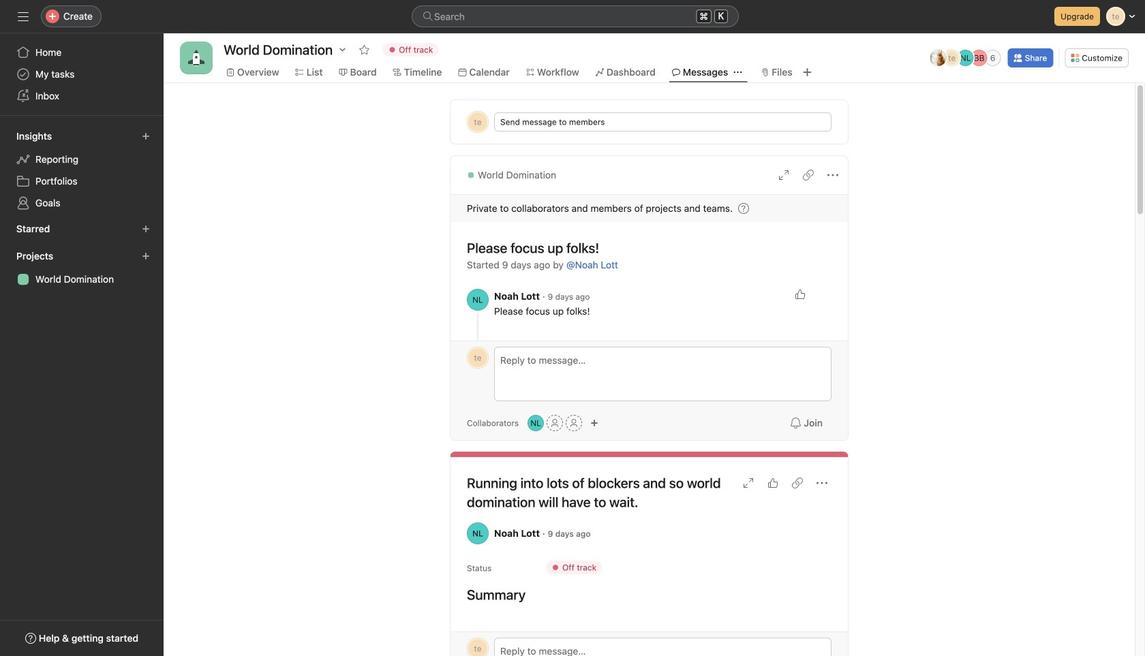 Task type: vqa. For each thing, say whether or not it's contained in the screenshot.
the middle Completed image
no



Task type: describe. For each thing, give the bounding box(es) containing it.
global element
[[0, 33, 164, 115]]

Search tasks, projects, and more text field
[[412, 5, 739, 27]]

0 likes. click to like this message comment image
[[795, 289, 806, 300]]

new project or portfolio image
[[142, 252, 150, 260]]

add items to starred image
[[142, 225, 150, 233]]

1 vertical spatial full screen image
[[743, 478, 754, 489]]

hide sidebar image
[[18, 11, 29, 22]]

0 vertical spatial copy link image
[[803, 170, 814, 181]]



Task type: locate. For each thing, give the bounding box(es) containing it.
open user profile image
[[467, 289, 489, 311]]

full screen image
[[779, 170, 790, 181], [743, 478, 754, 489]]

0 vertical spatial full screen image
[[779, 170, 790, 181]]

add tab image
[[802, 67, 813, 78]]

1 horizontal spatial full screen image
[[779, 170, 790, 181]]

tab actions image
[[734, 68, 742, 76]]

insights element
[[0, 124, 164, 217]]

rocket image
[[188, 50, 205, 66]]

0 likes. click to like this task image
[[768, 478, 779, 489]]

add or remove collaborators image
[[591, 419, 599, 427]]

copy link image
[[803, 170, 814, 181], [792, 478, 803, 489]]

0 horizontal spatial full screen image
[[743, 478, 754, 489]]

projects element
[[0, 244, 164, 293]]

add to starred image
[[359, 44, 370, 55]]

None field
[[412, 5, 739, 27]]

add or remove collaborators image
[[528, 415, 544, 432]]

new insights image
[[142, 132, 150, 140]]

1 vertical spatial copy link image
[[792, 478, 803, 489]]



